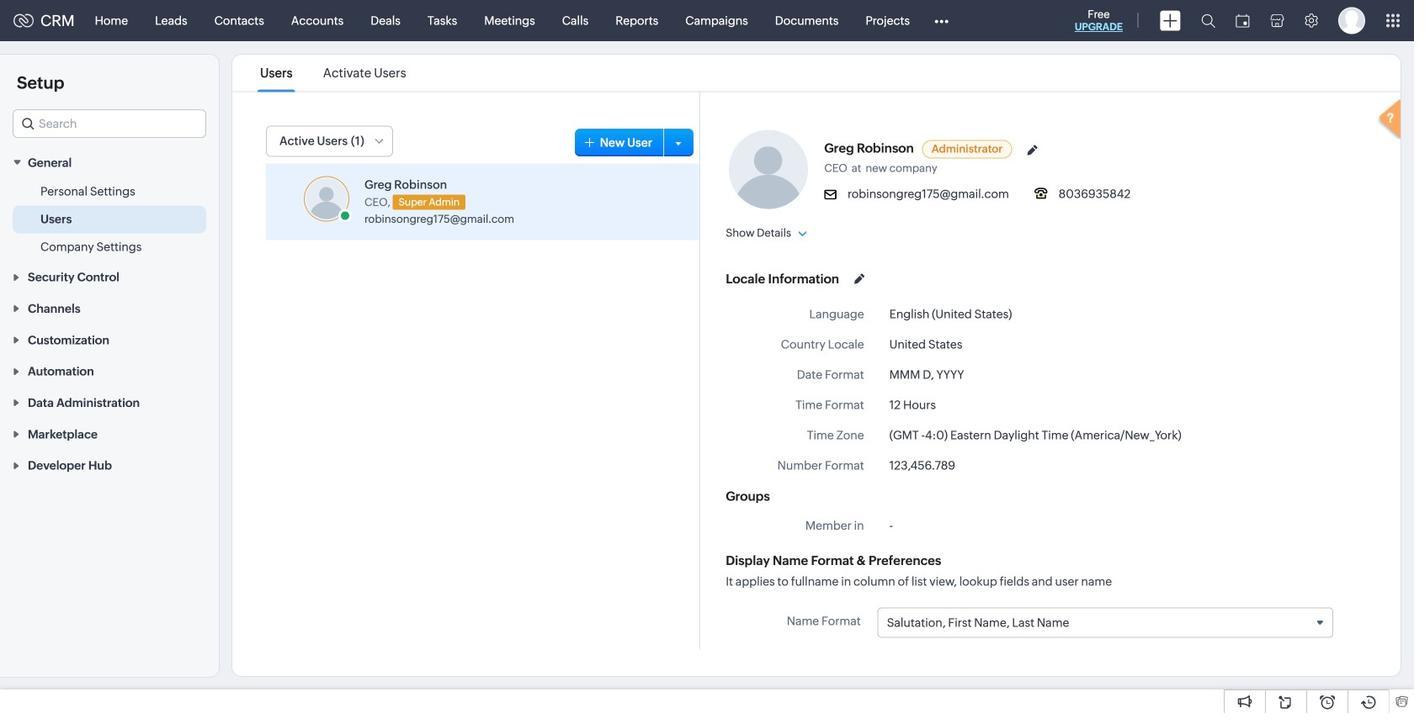 Task type: vqa. For each thing, say whether or not it's contained in the screenshot.
the Search element
yes



Task type: locate. For each thing, give the bounding box(es) containing it.
None field
[[13, 109, 206, 138], [879, 609, 1333, 638], [879, 609, 1333, 638]]

list
[[245, 55, 422, 91]]

create menu element
[[1150, 0, 1191, 41]]

region
[[0, 178, 219, 261]]

logo image
[[13, 14, 34, 27]]



Task type: describe. For each thing, give the bounding box(es) containing it.
none field search
[[13, 109, 206, 138]]

profile element
[[1329, 0, 1376, 41]]

Search text field
[[13, 110, 205, 137]]

search image
[[1201, 13, 1216, 28]]

calendar image
[[1236, 14, 1250, 27]]

create menu image
[[1160, 11, 1181, 31]]

Other Modules field
[[924, 7, 960, 34]]

search element
[[1191, 0, 1226, 41]]

profile image
[[1339, 7, 1366, 34]]



